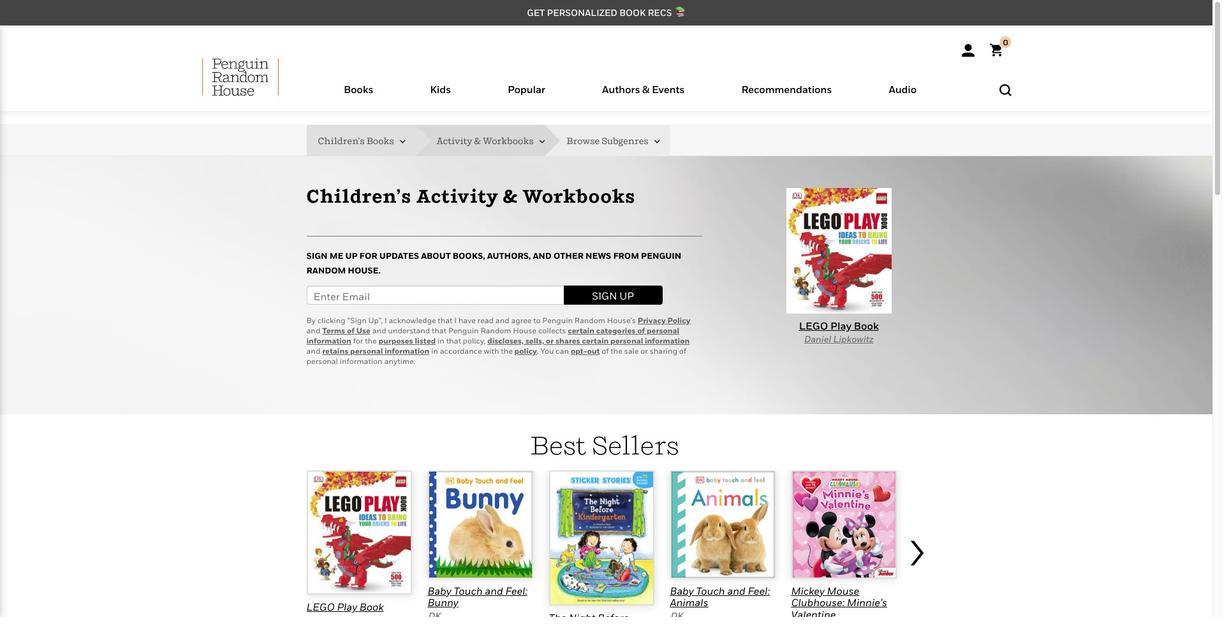 Task type: locate. For each thing, give the bounding box(es) containing it.
feel: for baby touch and feel: animals
[[748, 585, 770, 598]]

sign
[[307, 251, 328, 261], [592, 290, 617, 302]]

mickey mouse clubhouse: minnie's valentine link
[[792, 585, 888, 618]]

and down the by
[[307, 326, 321, 336]]

feel: inside "baby touch and feel: animals"
[[748, 585, 770, 598]]

1 vertical spatial sign
[[592, 290, 617, 302]]

read
[[478, 316, 494, 325]]

play
[[831, 320, 852, 332], [337, 601, 357, 614]]

& inside field
[[474, 135, 481, 146]]

0 horizontal spatial lego
[[307, 601, 335, 614]]

sign me up for updates about books, authors, and other news from penguin random house.
[[307, 251, 682, 276]]

random inside sign me up for updates about books, authors, and other news from penguin random house.
[[307, 265, 346, 276]]

sign up house's
[[592, 290, 617, 302]]

certain up out
[[582, 336, 609, 346]]

1 touch from the left
[[454, 585, 483, 598]]

2 vertical spatial that
[[446, 336, 461, 346]]

1 horizontal spatial baby
[[670, 585, 694, 598]]

1 horizontal spatial angle down image
[[651, 137, 660, 146]]

0 vertical spatial certain
[[568, 326, 595, 336]]

valentine
[[792, 609, 836, 618]]

popular button
[[480, 80, 574, 111]]

books down books link
[[367, 135, 394, 146]]

2 horizontal spatial &
[[643, 83, 650, 96]]

sign left me
[[307, 251, 328, 261]]

best sellers
[[530, 430, 680, 461]]

0 vertical spatial lego play book
[[799, 320, 879, 332]]

agree
[[511, 316, 532, 325]]

activity
[[437, 135, 473, 146], [416, 185, 499, 207]]

understand
[[388, 326, 430, 336]]

1 horizontal spatial play
[[831, 320, 852, 332]]

baby touch and feel: bunny image
[[428, 471, 533, 579]]

& inside "popup button"
[[643, 83, 650, 96]]

2 i from the left
[[454, 316, 457, 325]]

in
[[438, 336, 445, 346], [431, 346, 438, 356]]

sign for sign up
[[592, 290, 617, 302]]

1 horizontal spatial lego
[[799, 320, 828, 332]]

or inside of the sale or sharing of personal information anytime.
[[641, 346, 648, 356]]

1 baby from the left
[[428, 585, 452, 598]]

children's down children's books
[[307, 185, 412, 207]]

0 vertical spatial children's
[[318, 135, 365, 146]]

touch inside baby touch and feel: bunny
[[454, 585, 483, 598]]

baby for animals
[[670, 585, 694, 598]]

audio button
[[861, 80, 945, 111]]

discloses,
[[488, 336, 524, 346]]

sign in image
[[962, 44, 975, 57]]

certain up 'discloses, sells, or shares certain personal information' link in the bottom of the page
[[568, 326, 595, 336]]

baby
[[428, 585, 452, 598], [670, 585, 694, 598]]

random down me
[[307, 265, 346, 276]]

up right me
[[345, 251, 358, 261]]

certain
[[568, 326, 595, 336], [582, 336, 609, 346]]

1 vertical spatial penguin
[[543, 316, 573, 325]]

baby touch and feel: bunny
[[428, 585, 528, 610]]

book
[[854, 320, 879, 332], [360, 601, 384, 614]]

1 vertical spatial in
[[431, 346, 438, 356]]

information
[[307, 336, 351, 346], [645, 336, 690, 346], [385, 346, 430, 356], [340, 357, 383, 366]]

i right the up", on the left bottom of the page
[[385, 316, 387, 325]]

angle down image down kids popup button
[[396, 137, 406, 146]]

listed
[[415, 336, 436, 346]]

0 vertical spatial sign
[[307, 251, 328, 261]]

1 horizontal spatial feel:
[[748, 585, 770, 598]]

1 feel: from the left
[[506, 585, 528, 598]]

penguin up collects
[[543, 316, 573, 325]]

workbooks left angle down icon at the top left of page
[[483, 135, 534, 146]]

up up house's
[[620, 290, 634, 302]]

the down discloses,
[[501, 346, 513, 356]]

0 horizontal spatial i
[[385, 316, 387, 325]]

kids button
[[402, 80, 480, 111]]

1 vertical spatial or
[[641, 346, 648, 356]]

information up sharing on the bottom right of the page
[[645, 336, 690, 346]]

1 vertical spatial certain
[[582, 336, 609, 346]]

0 horizontal spatial book
[[360, 601, 384, 614]]

1 vertical spatial play
[[337, 601, 357, 614]]

about
[[421, 251, 451, 261]]

and left other
[[533, 251, 552, 261]]

certain inside certain categories of personal information
[[568, 326, 595, 336]]

1 vertical spatial random
[[575, 316, 606, 325]]

0 horizontal spatial &
[[474, 135, 481, 146]]

for inside sign me up for updates about books, authors, and other news from penguin random house.
[[360, 251, 378, 261]]

that inside for the purposes listed in that policy, discloses, sells, or shares certain personal information and retains personal information in accordance with the policy . you can opt-out
[[446, 336, 461, 346]]

acknowledge
[[389, 316, 436, 325]]

feel:
[[506, 585, 528, 598], [748, 585, 770, 598]]

up",
[[369, 316, 383, 325]]

up
[[345, 251, 358, 261], [620, 290, 634, 302]]

1 horizontal spatial i
[[454, 316, 457, 325]]

1 horizontal spatial up
[[620, 290, 634, 302]]

feel: inside baby touch and feel: bunny
[[506, 585, 528, 598]]

Activity & Workbooks field
[[437, 125, 564, 156]]

baby for bunny
[[428, 585, 452, 598]]

angle down image right subgenres
[[651, 137, 660, 146]]

0 horizontal spatial touch
[[454, 585, 483, 598]]

0 horizontal spatial feel:
[[506, 585, 528, 598]]

0 vertical spatial up
[[345, 251, 358, 261]]

2 vertical spatial random
[[481, 326, 511, 336]]

or inside for the purposes listed in that policy, discloses, sells, or shares certain personal information and retains personal information in accordance with the policy . you can opt-out
[[546, 336, 554, 346]]

up inside button
[[620, 290, 634, 302]]

activity down kids link
[[437, 135, 473, 146]]

or right sale at the right of page
[[641, 346, 648, 356]]

2 horizontal spatial penguin
[[641, 251, 682, 261]]

1 vertical spatial book
[[360, 601, 384, 614]]

and left 'retains'
[[307, 346, 321, 356]]

of down privacy
[[638, 326, 645, 336]]

2 horizontal spatial the
[[611, 346, 623, 356]]

0 vertical spatial play
[[831, 320, 852, 332]]

books up children's books
[[344, 83, 373, 96]]

2 baby from the left
[[670, 585, 694, 598]]

0 horizontal spatial angle down image
[[396, 137, 406, 146]]

2 touch from the left
[[696, 585, 725, 598]]

penguin right from
[[641, 251, 682, 261]]

& up "children's activity & workbooks" in the top of the page
[[474, 135, 481, 146]]

policy
[[668, 316, 691, 325]]

information down retains personal information link
[[340, 357, 383, 366]]

1 vertical spatial for
[[353, 336, 363, 346]]

discloses, sells, or shares certain personal information link
[[488, 336, 690, 346]]

and right bunny
[[485, 585, 503, 598]]

sign inside "sign up" button
[[592, 290, 617, 302]]

1 vertical spatial children's
[[307, 185, 412, 207]]

that up accordance
[[446, 336, 461, 346]]

authors & events
[[602, 83, 685, 96]]

you
[[541, 346, 554, 356]]

books link
[[344, 83, 373, 111]]

0 vertical spatial books
[[344, 83, 373, 96]]

recs
[[648, 7, 672, 18]]

0 horizontal spatial lego play book
[[307, 601, 384, 614]]

information down terms
[[307, 336, 351, 346]]

shopping cart image
[[990, 37, 1012, 57]]

0 horizontal spatial baby
[[428, 585, 452, 598]]

house's
[[607, 316, 636, 325]]

0 horizontal spatial up
[[345, 251, 358, 261]]

& for activity
[[474, 135, 481, 146]]

browse
[[567, 135, 600, 146]]

that up listed
[[432, 326, 447, 336]]

popular
[[508, 83, 546, 96]]

1 vertical spatial lego play book
[[307, 601, 384, 614]]

workbooks inside the activity & workbooks field
[[483, 135, 534, 146]]

authors & events link
[[602, 83, 685, 111]]

children's for children's books
[[318, 135, 365, 146]]

the inside of the sale or sharing of personal information anytime.
[[611, 346, 623, 356]]

certain categories of personal information
[[307, 326, 680, 346]]

0 vertical spatial activity
[[437, 135, 473, 146]]

1 horizontal spatial touch
[[696, 585, 725, 598]]

have
[[459, 316, 476, 325]]

penguin
[[641, 251, 682, 261], [543, 316, 573, 325], [449, 326, 479, 336]]

0 vertical spatial random
[[307, 265, 346, 276]]

0 vertical spatial in
[[438, 336, 445, 346]]

baby touch and feel: animals link
[[670, 585, 770, 610]]

personal
[[647, 326, 680, 336], [611, 336, 643, 346], [350, 346, 383, 356], [307, 357, 338, 366]]

kids link
[[430, 83, 451, 111]]

0 vertical spatial &
[[643, 83, 650, 96]]

0 vertical spatial that
[[438, 316, 453, 325]]

children's
[[318, 135, 365, 146], [307, 185, 412, 207]]

random up 'discloses, sells, or shares certain personal information' link in the bottom of the page
[[575, 316, 606, 325]]

in right listed
[[438, 336, 445, 346]]

touch inside "baby touch and feel: animals"
[[696, 585, 725, 598]]

1 horizontal spatial lego play book link
[[786, 189, 892, 333]]

terms of use link
[[322, 326, 371, 336]]

kids
[[430, 83, 451, 96]]

0 horizontal spatial lego play book link
[[307, 601, 384, 614]]

and inside baby touch and feel: bunny
[[485, 585, 503, 598]]

sign inside sign me up for updates about books, authors, and other news from penguin random house.
[[307, 251, 328, 261]]

angle down image inside browse subgenres field
[[651, 137, 660, 146]]

in down listed
[[431, 346, 438, 356]]

0 vertical spatial or
[[546, 336, 554, 346]]

or down collects
[[546, 336, 554, 346]]

main navigation element
[[171, 58, 1042, 111]]

opt-out link
[[571, 346, 600, 356]]

1 vertical spatial up
[[620, 290, 634, 302]]

for down use
[[353, 336, 363, 346]]

1 vertical spatial activity
[[416, 185, 499, 207]]

touch for bunny
[[454, 585, 483, 598]]

0 horizontal spatial random
[[307, 265, 346, 276]]

the left sale at the right of page
[[611, 346, 623, 356]]

news
[[586, 251, 612, 261]]

and right 'animals'
[[728, 585, 746, 598]]

activity up books,
[[416, 185, 499, 207]]

personal down use
[[350, 346, 383, 356]]

0 vertical spatial book
[[854, 320, 879, 332]]

0 vertical spatial for
[[360, 251, 378, 261]]

the
[[365, 336, 377, 346], [501, 346, 513, 356], [611, 346, 623, 356]]

&
[[643, 83, 650, 96], [474, 135, 481, 146], [503, 185, 518, 207]]

feel: for baby touch and feel: bunny
[[506, 585, 528, 598]]

1 horizontal spatial &
[[503, 185, 518, 207]]

policy
[[515, 346, 537, 356]]

daniel
[[805, 334, 832, 345]]

purposes listed link
[[379, 336, 436, 346]]

📚
[[674, 7, 686, 18]]

sharing
[[650, 346, 678, 356]]

workbooks down browse
[[523, 185, 636, 207]]

2 feel: from the left
[[748, 585, 770, 598]]

subgenres
[[602, 135, 649, 146]]

personalized
[[547, 7, 618, 18]]

personal up sale at the right of page
[[611, 336, 643, 346]]

1 horizontal spatial or
[[641, 346, 648, 356]]

authors,
[[487, 251, 531, 261]]

penguin inside sign me up for updates about books, authors, and other news from penguin random house.
[[641, 251, 682, 261]]

children's down books link
[[318, 135, 365, 146]]

i left 'have'
[[454, 316, 457, 325]]

personal down privacy policy link
[[647, 326, 680, 336]]

baby inside "baby touch and feel: animals"
[[670, 585, 694, 598]]

angle down image inside children's books field
[[396, 137, 406, 146]]

0 horizontal spatial the
[[365, 336, 377, 346]]

lego play book image
[[307, 471, 412, 595]]

that left 'have'
[[438, 316, 453, 325]]

by
[[307, 316, 316, 325]]

0 horizontal spatial or
[[546, 336, 554, 346]]

2 horizontal spatial random
[[575, 316, 606, 325]]

children's inside field
[[318, 135, 365, 146]]

sign for sign me up for updates about books, authors, and other news from penguin random house.
[[307, 251, 328, 261]]

2 vertical spatial penguin
[[449, 326, 479, 336]]

browse subgenres
[[567, 135, 651, 146]]

Enter Email email field
[[307, 286, 564, 305]]

of down ""sign"
[[347, 326, 355, 336]]

1 horizontal spatial lego play book
[[799, 320, 879, 332]]

& down the activity & workbooks field
[[503, 185, 518, 207]]

mickey
[[792, 585, 825, 598]]

1 vertical spatial &
[[474, 135, 481, 146]]

for up house.
[[360, 251, 378, 261]]

angle down image
[[396, 137, 406, 146], [651, 137, 660, 146]]

the for of
[[611, 346, 623, 356]]

authors & events button
[[574, 80, 713, 111]]

1 angle down image from the left
[[396, 137, 406, 146]]

1 vertical spatial books
[[367, 135, 394, 146]]

the up retains personal information link
[[365, 336, 377, 346]]

and inside "baby touch and feel: animals"
[[728, 585, 746, 598]]

daniel lipkowitz link
[[805, 334, 874, 345]]

up inside sign me up for updates about books, authors, and other news from penguin random house.
[[345, 251, 358, 261]]

of the sale or sharing of personal information anytime.
[[307, 346, 687, 366]]

penguin down 'have'
[[449, 326, 479, 336]]

of inside by clicking "sign up", i acknowledge that i have read and agree to penguin random house's privacy policy and terms of use and understand that penguin random house collects
[[347, 326, 355, 336]]

0 horizontal spatial sign
[[307, 251, 328, 261]]

1 vertical spatial workbooks
[[523, 185, 636, 207]]

policy link
[[515, 346, 537, 356]]

opt-
[[571, 346, 587, 356]]

1 vertical spatial lego play book link
[[307, 601, 384, 614]]

daniel lipkowitz
[[805, 334, 874, 345]]

personal down 'retains'
[[307, 357, 338, 366]]

2 angle down image from the left
[[651, 137, 660, 146]]

0 vertical spatial penguin
[[641, 251, 682, 261]]

i
[[385, 316, 387, 325], [454, 316, 457, 325]]

penguin random house image
[[202, 58, 279, 96]]

baby inside baby touch and feel: bunny
[[428, 585, 452, 598]]

0 vertical spatial workbooks
[[483, 135, 534, 146]]

random up discloses,
[[481, 326, 511, 336]]

information down purposes listed link
[[385, 346, 430, 356]]

& left events at the right top of page
[[643, 83, 650, 96]]

1 horizontal spatial sign
[[592, 290, 617, 302]]

lego play book
[[799, 320, 879, 332], [307, 601, 384, 614]]

personal inside of the sale or sharing of personal information anytime.
[[307, 357, 338, 366]]

or
[[546, 336, 554, 346], [641, 346, 648, 356]]

out
[[587, 346, 600, 356]]

& for authors
[[643, 83, 650, 96]]

me
[[330, 251, 344, 261]]



Task type: describe. For each thing, give the bounding box(es) containing it.
books inside dropdown button
[[344, 83, 373, 96]]

best
[[530, 430, 587, 461]]

for inside for the purposes listed in that policy, discloses, sells, or shares certain personal information and retains personal information in accordance with the policy . you can opt-out
[[353, 336, 363, 346]]

authors
[[602, 83, 640, 96]]

1 horizontal spatial book
[[854, 320, 879, 332]]

and inside sign me up for updates about books, authors, and other news from penguin random house.
[[533, 251, 552, 261]]

minnie's
[[847, 597, 888, 610]]

of inside certain categories of personal information
[[638, 326, 645, 336]]

and right read
[[496, 316, 510, 325]]

books button
[[316, 80, 402, 111]]

1 vertical spatial lego
[[307, 601, 335, 614]]

updates
[[379, 251, 419, 261]]

to
[[534, 316, 541, 325]]

of right sharing on the bottom right of the page
[[679, 346, 687, 356]]

privacy
[[638, 316, 666, 325]]

personal inside certain categories of personal information
[[647, 326, 680, 336]]

0 vertical spatial lego play book link
[[786, 189, 892, 333]]

1 horizontal spatial the
[[501, 346, 513, 356]]

activity inside the activity & workbooks field
[[437, 135, 473, 146]]

collects
[[538, 326, 566, 336]]

sign up button
[[564, 286, 663, 305]]

privacy policy link
[[638, 316, 691, 325]]

certain inside for the purposes listed in that policy, discloses, sells, or shares certain personal information and retains personal information in accordance with the policy . you can opt-out
[[582, 336, 609, 346]]

1 horizontal spatial random
[[481, 326, 511, 336]]

children's books
[[318, 135, 396, 146]]

sign up
[[592, 290, 634, 302]]

1 i from the left
[[385, 316, 387, 325]]

angle down image for children's books
[[396, 137, 406, 146]]

and down the up", on the left bottom of the page
[[372, 326, 386, 336]]

information inside certain categories of personal information
[[307, 336, 351, 346]]

mickey mouse clubhouse: minnie's valentine
[[792, 585, 888, 618]]

1 vertical spatial that
[[432, 326, 447, 336]]

clubhouse:
[[792, 597, 845, 610]]

angle down image for browse subgenres
[[651, 137, 660, 146]]

recommendations button
[[713, 80, 861, 111]]

events
[[652, 83, 685, 96]]

animals
[[670, 597, 709, 610]]

by clicking "sign up", i acknowledge that i have read and agree to penguin random house's privacy policy and terms of use and understand that penguin random house collects
[[307, 316, 691, 336]]

0 horizontal spatial penguin
[[449, 326, 479, 336]]

"sign
[[347, 316, 367, 325]]

lipkowitz
[[834, 334, 874, 345]]

baby touch and feel: animals image
[[670, 471, 776, 579]]

and inside for the purposes listed in that policy, discloses, sells, or shares certain personal information and retains personal information in accordance with the policy . you can opt-out
[[307, 346, 321, 356]]

book
[[620, 7, 646, 18]]

angle down image
[[536, 137, 545, 146]]

get
[[527, 7, 545, 18]]

categories
[[596, 326, 636, 336]]

the for for
[[365, 336, 377, 346]]

shares
[[556, 336, 580, 346]]

use
[[357, 326, 371, 336]]

audio link
[[889, 83, 917, 111]]

2 vertical spatial &
[[503, 185, 518, 207]]

Children's Books field
[[318, 125, 434, 156]]

children's for children's activity & workbooks
[[307, 185, 412, 207]]

recommendations link
[[742, 83, 832, 111]]

1 horizontal spatial penguin
[[543, 316, 573, 325]]

mickey mouse clubhouse: minnie's valentine image
[[792, 471, 897, 579]]

retains personal information link
[[322, 346, 430, 356]]

clicking
[[318, 316, 346, 325]]

from
[[613, 251, 639, 261]]

house.
[[348, 265, 381, 276]]

get personalized book recs 📚
[[527, 7, 686, 18]]

browse by category or genre navigation
[[307, 125, 689, 157]]

sellers
[[592, 430, 680, 461]]

information inside of the sale or sharing of personal information anytime.
[[340, 357, 383, 366]]

with
[[484, 346, 499, 356]]

get personalized book recs 📚 link
[[527, 7, 686, 18]]

baby touch and feel: animals
[[670, 585, 770, 610]]

books,
[[453, 251, 485, 261]]

can
[[556, 346, 569, 356]]

children's activity & workbooks
[[307, 185, 636, 207]]

purposes
[[379, 336, 413, 346]]

books inside field
[[367, 135, 394, 146]]

accordance
[[440, 346, 482, 356]]

house
[[513, 326, 537, 336]]

retains
[[322, 346, 349, 356]]

for the purposes listed in that policy, discloses, sells, or shares certain personal information and retains personal information in accordance with the policy . you can opt-out
[[307, 336, 690, 356]]

0 horizontal spatial play
[[337, 601, 357, 614]]

recommendations
[[742, 83, 832, 96]]

activity & workbooks
[[437, 135, 536, 146]]

of right out
[[602, 346, 609, 356]]

0 vertical spatial lego
[[799, 320, 828, 332]]

mouse
[[827, 585, 860, 598]]

search image
[[1000, 84, 1012, 96]]

anytime.
[[384, 357, 416, 366]]

certain categories of personal information link
[[307, 326, 680, 346]]

bunny
[[428, 597, 459, 610]]

› link
[[906, 511, 932, 618]]

policy,
[[463, 336, 486, 346]]

the night before kindergarten (sticker stories) image
[[549, 471, 654, 606]]

sells,
[[526, 336, 544, 346]]

›
[[906, 516, 927, 578]]

terms
[[322, 326, 345, 336]]

baby touch and feel: bunny link
[[428, 585, 528, 610]]

touch for animals
[[696, 585, 725, 598]]

Browse Subgenres field
[[567, 125, 670, 156]]



Task type: vqa. For each thing, say whether or not it's contained in the screenshot.
angle down icon within the "Children'S Books" field
yes



